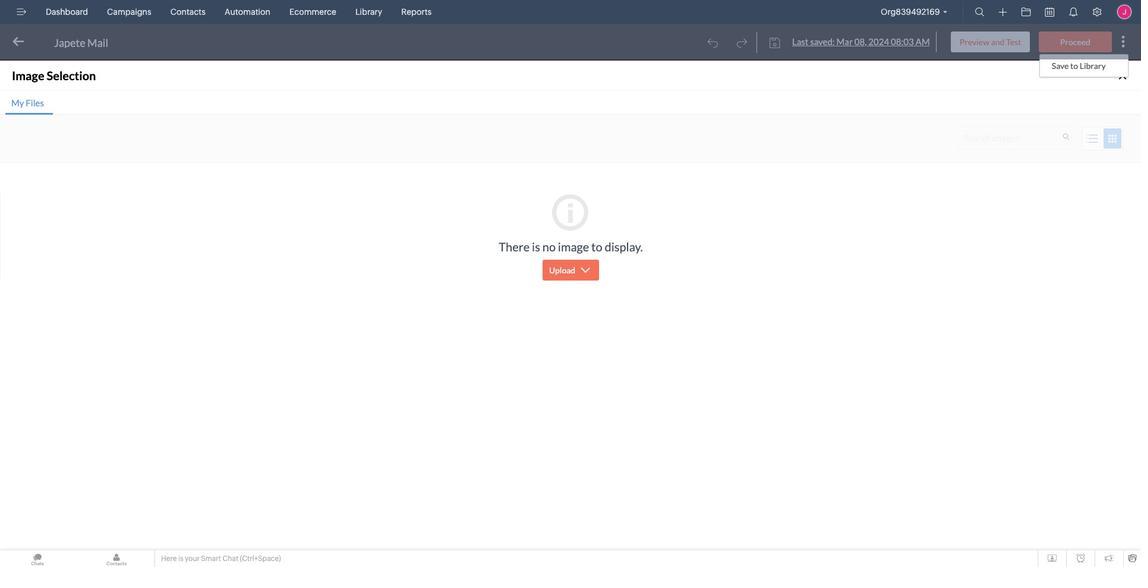 Task type: vqa. For each thing, say whether or not it's contained in the screenshot.
desk link
no



Task type: locate. For each thing, give the bounding box(es) containing it.
campaigns link
[[102, 0, 156, 24]]

library
[[356, 7, 382, 17]]

search image
[[976, 7, 985, 17]]

(ctrl+space)
[[240, 555, 281, 563]]

chats image
[[0, 551, 75, 567]]

automation link
[[220, 0, 275, 24]]

smart
[[201, 555, 221, 563]]

contacts image
[[79, 551, 154, 567]]

reports
[[402, 7, 432, 17]]

contacts
[[170, 7, 206, 17]]

here is your smart chat (ctrl+space)
[[161, 555, 281, 563]]

chat
[[223, 555, 239, 563]]

configure settings image
[[1093, 7, 1102, 17]]

library link
[[351, 0, 387, 24]]



Task type: describe. For each thing, give the bounding box(es) containing it.
ecommerce link
[[285, 0, 341, 24]]

automation
[[225, 7, 271, 17]]

dashboard
[[46, 7, 88, 17]]

contacts link
[[166, 0, 210, 24]]

folder image
[[1022, 7, 1031, 17]]

notifications image
[[1069, 7, 1079, 17]]

calendar image
[[1046, 7, 1055, 17]]

is
[[178, 555, 184, 563]]

quick actions image
[[999, 8, 1008, 17]]

ecommerce
[[290, 7, 337, 17]]

dashboard link
[[41, 0, 93, 24]]

campaigns
[[107, 7, 151, 17]]

your
[[185, 555, 200, 563]]

here
[[161, 555, 177, 563]]

reports link
[[397, 0, 437, 24]]

org839492169
[[881, 7, 940, 17]]



